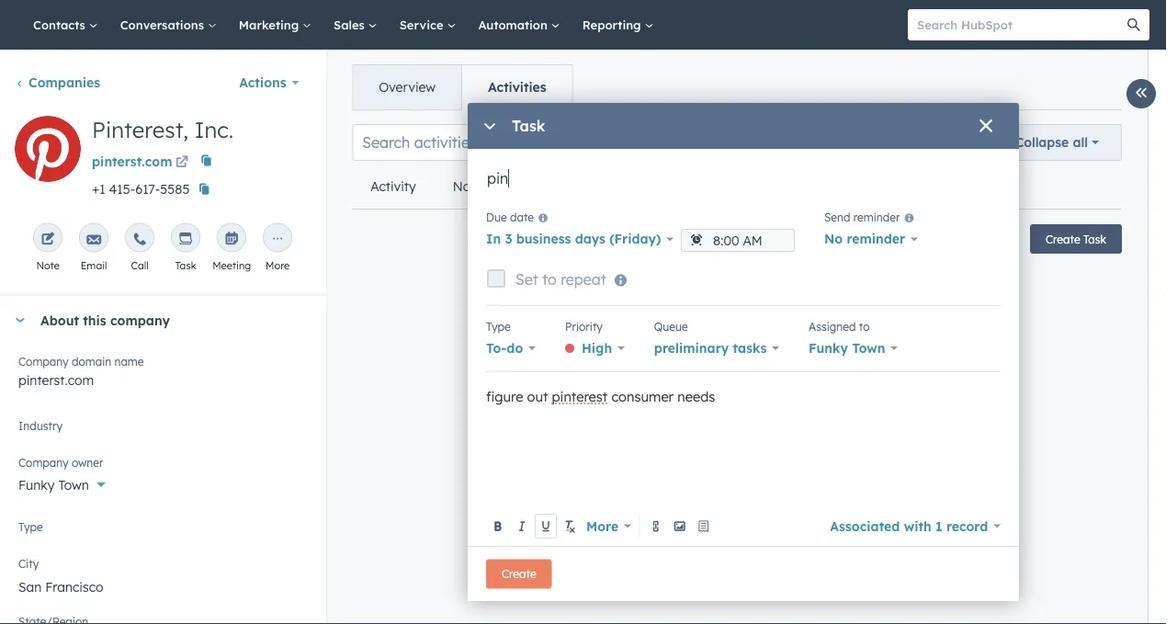 Task type: locate. For each thing, give the bounding box(es) containing it.
funky down company owner
[[18, 477, 55, 493]]

1 vertical spatial task
[[1084, 232, 1107, 246]]

due date
[[486, 210, 534, 224]]

company for company domain name pinterst.com
[[18, 355, 69, 369]]

2 horizontal spatial task
[[1084, 232, 1107, 246]]

0 vertical spatial funky town
[[809, 340, 886, 356]]

more
[[266, 259, 290, 272], [587, 518, 619, 534]]

activity button
[[352, 165, 435, 209]]

1 vertical spatial create
[[502, 567, 537, 581]]

notes button
[[435, 165, 507, 209]]

inc.
[[195, 116, 234, 143]]

funky town
[[809, 340, 886, 356], [18, 477, 89, 493]]

1 navigation from the top
[[352, 64, 573, 110]]

1 horizontal spatial funky town
[[809, 340, 886, 356]]

0 vertical spatial company
[[18, 355, 69, 369]]

conversations link
[[109, 0, 228, 50]]

1 horizontal spatial task
[[512, 117, 546, 135]]

2 navigation from the top
[[352, 165, 813, 210]]

city
[[18, 557, 39, 571]]

reminder down send reminder at the top of the page
[[847, 231, 906, 247]]

to right "assigned"
[[859, 319, 870, 333]]

reporting
[[583, 17, 645, 32]]

due
[[486, 210, 507, 224]]

funky town button
[[809, 336, 898, 361], [18, 467, 307, 497]]

create for create task
[[1046, 232, 1081, 246]]

funky down "assigned"
[[809, 340, 848, 356]]

overview button
[[353, 65, 462, 109]]

0 horizontal spatial town
[[58, 477, 89, 493]]

domain
[[72, 355, 111, 369]]

1 vertical spatial navigation
[[352, 165, 813, 210]]

link opens in a new window image
[[176, 152, 188, 174], [176, 157, 188, 170]]

preliminary
[[654, 340, 729, 356]]

pinterst.com down "domain"
[[18, 372, 94, 388]]

1 vertical spatial funky
[[18, 477, 55, 493]]

associated with 1 record button
[[830, 513, 1001, 539]]

contacts link
[[22, 0, 109, 50]]

1 horizontal spatial town
[[852, 340, 886, 356]]

2 link opens in a new window image from the top
[[176, 157, 188, 170]]

navigation up minimize dialog image
[[352, 64, 573, 110]]

0 vertical spatial to
[[543, 270, 557, 289]]

create
[[1046, 232, 1081, 246], [502, 567, 537, 581]]

0 horizontal spatial to
[[543, 270, 557, 289]]

company down about
[[18, 355, 69, 369]]

type up to-
[[486, 319, 511, 333]]

2 vertical spatial task
[[175, 259, 196, 272]]

type
[[486, 319, 511, 333], [18, 520, 43, 534]]

more inside popup button
[[587, 518, 619, 534]]

more button
[[583, 513, 635, 539]]

0 vertical spatial funky town button
[[809, 336, 898, 361]]

0 horizontal spatial more
[[266, 259, 290, 272]]

company inside company domain name pinterst.com
[[18, 355, 69, 369]]

415-
[[109, 181, 135, 197]]

do
[[507, 340, 523, 356]]

funky town down company owner
[[18, 477, 89, 493]]

navigation up the in 3 business days (friday) popup button
[[352, 165, 813, 210]]

task inside 'button'
[[1084, 232, 1107, 246]]

0 vertical spatial navigation
[[352, 64, 573, 110]]

company
[[18, 355, 69, 369], [18, 456, 69, 470]]

collapse all
[[1016, 134, 1088, 150]]

1 horizontal spatial funky
[[809, 340, 848, 356]]

note
[[36, 259, 60, 272]]

assigned
[[809, 319, 856, 333]]

0 horizontal spatial funky town
[[18, 477, 89, 493]]

search button
[[1119, 9, 1150, 40]]

preliminary tasks
[[654, 340, 767, 356]]

0 vertical spatial pinterst.com
[[92, 154, 172, 170]]

company down industry
[[18, 456, 69, 470]]

2 company from the top
[[18, 456, 69, 470]]

0 horizontal spatial funky
[[18, 477, 55, 493]]

0 vertical spatial create
[[1046, 232, 1081, 246]]

1 horizontal spatial funky town button
[[809, 336, 898, 361]]

to for assigned
[[859, 319, 870, 333]]

0 horizontal spatial task
[[175, 259, 196, 272]]

town for owner
[[58, 477, 89, 493]]

name
[[114, 355, 144, 369]]

1 horizontal spatial more
[[587, 518, 619, 534]]

overview
[[379, 79, 436, 95]]

business
[[516, 231, 571, 247]]

pinterst.com link
[[92, 147, 192, 174]]

caret image
[[15, 318, 26, 323]]

actions
[[239, 74, 286, 91]]

sales link
[[323, 0, 389, 50]]

funky town for assigned
[[809, 340, 886, 356]]

about
[[40, 312, 79, 328]]

task
[[512, 117, 546, 135], [1084, 232, 1107, 246], [175, 259, 196, 272]]

task image
[[178, 232, 193, 247]]

navigation containing activity
[[352, 165, 813, 210]]

pinterst.com up +1 415-617-5585
[[92, 154, 172, 170]]

industry
[[18, 419, 63, 433]]

type up city
[[18, 520, 43, 534]]

reminder for send reminder
[[854, 210, 900, 224]]

(friday)
[[610, 231, 661, 247]]

funky town down assigned to
[[809, 340, 886, 356]]

create button
[[486, 559, 552, 589]]

company for company owner
[[18, 456, 69, 470]]

companies
[[28, 74, 100, 91]]

queue
[[654, 319, 688, 333]]

0 horizontal spatial type
[[18, 520, 43, 534]]

0 vertical spatial town
[[852, 340, 886, 356]]

marketing link
[[228, 0, 323, 50]]

to
[[543, 270, 557, 289], [859, 319, 870, 333]]

1 vertical spatial to
[[859, 319, 870, 333]]

reminder
[[854, 210, 900, 224], [847, 231, 906, 247]]

funky town button for to
[[809, 336, 898, 361]]

1 vertical spatial town
[[58, 477, 89, 493]]

HH:MM text field
[[681, 229, 795, 252]]

figure out pinterest consumer needs
[[486, 388, 715, 405]]

in 3 business days (friday)
[[486, 231, 661, 247]]

1 horizontal spatial create
[[1046, 232, 1081, 246]]

0 vertical spatial reminder
[[854, 210, 900, 224]]

1 vertical spatial more
[[587, 518, 619, 534]]

close dialog image
[[979, 120, 994, 134]]

navigation containing overview
[[352, 64, 573, 110]]

1 horizontal spatial type
[[486, 319, 511, 333]]

town for to
[[852, 340, 886, 356]]

needs
[[678, 388, 715, 405]]

pinterest,
[[92, 116, 189, 143]]

0 horizontal spatial funky town button
[[18, 467, 307, 497]]

1 horizontal spatial to
[[859, 319, 870, 333]]

reminder up 'no reminder' popup button
[[854, 210, 900, 224]]

about this company
[[40, 312, 170, 328]]

Search HubSpot search field
[[908, 9, 1134, 40]]

1 vertical spatial funky town
[[18, 477, 89, 493]]

town down company owner
[[58, 477, 89, 493]]

town down assigned to
[[852, 340, 886, 356]]

town
[[852, 340, 886, 356], [58, 477, 89, 493]]

1 vertical spatial company
[[18, 456, 69, 470]]

1 vertical spatial reminder
[[847, 231, 906, 247]]

navigation
[[352, 64, 573, 110], [352, 165, 813, 210]]

Search activities search field
[[352, 124, 522, 161]]

create task
[[1046, 232, 1107, 246]]

1 vertical spatial funky town button
[[18, 467, 307, 497]]

1 vertical spatial pinterst.com
[[18, 372, 94, 388]]

pinterst.com
[[92, 154, 172, 170], [18, 372, 94, 388]]

0 vertical spatial funky
[[809, 340, 848, 356]]

pinterest
[[552, 388, 608, 405]]

0 horizontal spatial create
[[502, 567, 537, 581]]

1 company from the top
[[18, 355, 69, 369]]

search image
[[1128, 18, 1141, 31]]

to right set
[[543, 270, 557, 289]]

reminder inside popup button
[[847, 231, 906, 247]]



Task type: vqa. For each thing, say whether or not it's contained in the screenshot.
the middle TASK
yes



Task type: describe. For each thing, give the bounding box(es) containing it.
note image
[[41, 232, 55, 247]]

meeting
[[213, 259, 251, 272]]

high button
[[565, 336, 625, 361]]

Title text field
[[486, 167, 1001, 204]]

send reminder
[[825, 210, 900, 224]]

5585
[[160, 181, 190, 197]]

high
[[582, 340, 612, 356]]

automation link
[[467, 0, 572, 50]]

consumer
[[612, 388, 674, 405]]

associated
[[830, 518, 900, 534]]

automation
[[478, 17, 551, 32]]

about this company button
[[0, 296, 307, 345]]

no reminder button
[[825, 226, 918, 252]]

email
[[81, 259, 107, 272]]

0 vertical spatial more
[[266, 259, 290, 272]]

617-
[[135, 181, 160, 197]]

1 link opens in a new window image from the top
[[176, 152, 188, 174]]

to-
[[486, 340, 507, 356]]

activities
[[488, 79, 547, 95]]

more image
[[270, 232, 285, 247]]

contacts
[[33, 17, 89, 32]]

tasks
[[733, 340, 767, 356]]

activity
[[371, 178, 416, 194]]

collapse all button
[[993, 124, 1122, 161]]

in 3 business days (friday) button
[[486, 226, 674, 252]]

in
[[486, 231, 501, 247]]

funky town button for owner
[[18, 467, 307, 497]]

conversations
[[120, 17, 208, 32]]

marketing
[[239, 17, 302, 32]]

0 vertical spatial task
[[512, 117, 546, 135]]

priority
[[565, 319, 603, 333]]

no reminder
[[825, 231, 906, 247]]

1
[[936, 518, 943, 534]]

all
[[1073, 134, 1088, 150]]

call image
[[133, 232, 147, 247]]

actions button
[[227, 64, 311, 101]]

email image
[[87, 232, 101, 247]]

create task button
[[1031, 224, 1122, 254]]

service
[[400, 17, 447, 32]]

company domain name pinterst.com
[[18, 355, 144, 388]]

+1
[[92, 181, 105, 197]]

meeting image
[[224, 232, 239, 247]]

to-do
[[486, 340, 523, 356]]

company owner
[[18, 456, 103, 470]]

pinterest, inc.
[[92, 116, 234, 143]]

send
[[825, 210, 851, 224]]

+1 415-617-5585
[[92, 181, 190, 197]]

repeat
[[561, 270, 606, 289]]

associated with 1 record
[[830, 518, 989, 534]]

out
[[527, 388, 548, 405]]

reminder for no reminder
[[847, 231, 906, 247]]

this
[[83, 312, 106, 328]]

edit button
[[15, 116, 81, 188]]

assigned to
[[809, 319, 870, 333]]

3
[[505, 231, 512, 247]]

company
[[110, 312, 170, 328]]

to for set
[[543, 270, 557, 289]]

call
[[131, 259, 149, 272]]

to-do button
[[486, 336, 536, 361]]

date
[[510, 210, 534, 224]]

with
[[904, 518, 932, 534]]

companies link
[[15, 74, 100, 91]]

service link
[[389, 0, 467, 50]]

0 vertical spatial type
[[486, 319, 511, 333]]

sales
[[334, 17, 368, 32]]

pinterst.com inside company domain name pinterst.com
[[18, 372, 94, 388]]

City text field
[[18, 568, 307, 604]]

minimize dialog image
[[483, 120, 497, 134]]

no
[[825, 231, 843, 247]]

preliminary tasks button
[[654, 336, 780, 361]]

create for create
[[502, 567, 537, 581]]

set
[[516, 270, 538, 289]]

reporting link
[[572, 0, 665, 50]]

1 vertical spatial type
[[18, 520, 43, 534]]

funky for assigned to
[[809, 340, 848, 356]]

funky for company owner
[[18, 477, 55, 493]]

record
[[947, 518, 989, 534]]

set to repeat
[[516, 270, 606, 289]]

figure
[[486, 388, 523, 405]]

days
[[575, 231, 606, 247]]

collapse
[[1016, 134, 1069, 150]]

owner
[[72, 456, 103, 470]]

notes
[[453, 178, 489, 194]]

funky town for company
[[18, 477, 89, 493]]



